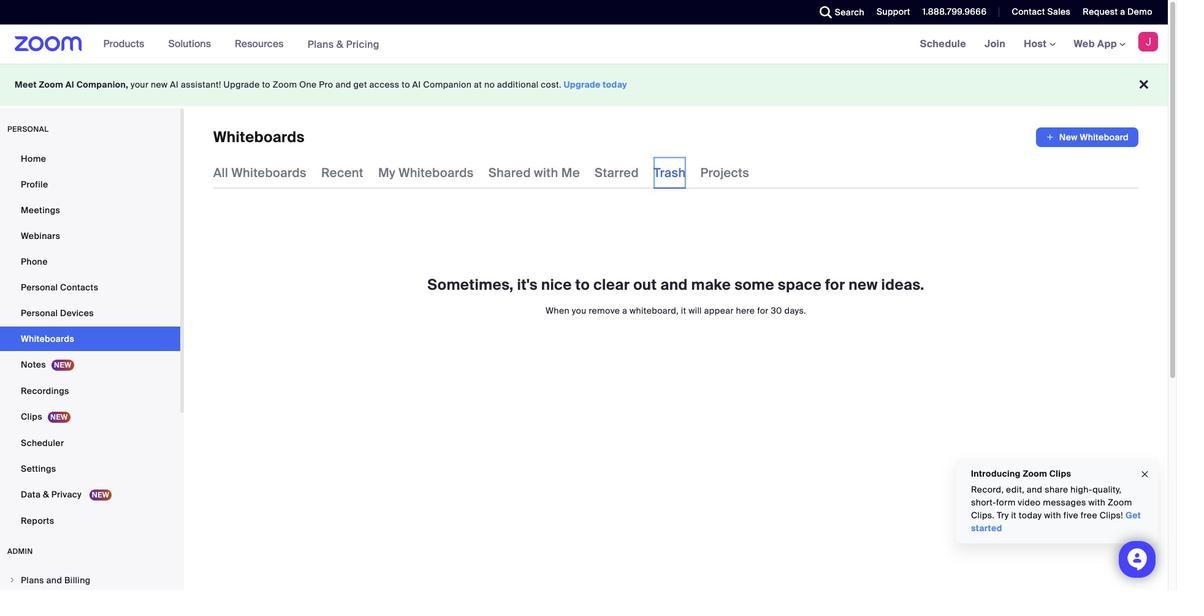 Task type: locate. For each thing, give the bounding box(es) containing it.
personal devices link
[[0, 301, 180, 326]]

0 horizontal spatial it
[[681, 306, 687, 317]]

1 horizontal spatial it
[[1012, 510, 1017, 521]]

& right data
[[43, 490, 49, 501]]

and inside menu item
[[46, 575, 62, 587]]

make
[[692, 275, 732, 294]]

upgrade right cost.
[[564, 79, 601, 90]]

2 horizontal spatial to
[[576, 275, 590, 294]]

phone
[[21, 256, 48, 267]]

a
[[1121, 6, 1126, 17], [623, 306, 628, 317]]

1 vertical spatial &
[[43, 490, 49, 501]]

personal menu menu
[[0, 147, 180, 535]]

1 horizontal spatial plans
[[308, 38, 334, 51]]

devices
[[60, 308, 94, 319]]

recordings link
[[0, 379, 180, 404]]

2 horizontal spatial ai
[[413, 79, 421, 90]]

banner
[[0, 25, 1169, 64]]

0 horizontal spatial a
[[623, 306, 628, 317]]

today
[[603, 79, 628, 90], [1020, 510, 1043, 521]]

request a demo link
[[1074, 0, 1169, 25], [1084, 6, 1153, 17]]

get started link
[[972, 510, 1142, 534]]

30
[[771, 306, 783, 317]]

0 horizontal spatial upgrade
[[224, 79, 260, 90]]

new whiteboard
[[1060, 132, 1129, 143]]

0 horizontal spatial today
[[603, 79, 628, 90]]

contacts
[[60, 282, 98, 293]]

introducing zoom clips
[[972, 469, 1072, 480]]

and left get
[[336, 79, 351, 90]]

1 vertical spatial today
[[1020, 510, 1043, 521]]

additional
[[497, 79, 539, 90]]

and up video
[[1028, 485, 1043, 496]]

with down messages
[[1045, 510, 1062, 521]]

home link
[[0, 147, 180, 171]]

clips
[[21, 412, 42, 423], [1050, 469, 1072, 480]]

web app button
[[1075, 37, 1126, 50]]

& inside product information navigation
[[337, 38, 344, 51]]

me
[[562, 165, 580, 181]]

ai left companion,
[[66, 79, 74, 90]]

0 vertical spatial personal
[[21, 282, 58, 293]]

to right access
[[402, 79, 410, 90]]

projects
[[701, 165, 750, 181]]

recordings
[[21, 386, 69, 397]]

meet
[[15, 79, 37, 90]]

meetings
[[21, 205, 60, 216]]

whiteboards down personal devices
[[21, 334, 74, 345]]

zoom
[[39, 79, 63, 90], [273, 79, 297, 90], [1024, 469, 1048, 480], [1109, 498, 1133, 509]]

1 vertical spatial a
[[623, 306, 628, 317]]

a right remove
[[623, 306, 628, 317]]

personal
[[21, 282, 58, 293], [21, 308, 58, 319]]

1 vertical spatial for
[[758, 306, 769, 317]]

new right your
[[151, 79, 168, 90]]

plans right "right" image
[[21, 575, 44, 587]]

your
[[131, 79, 149, 90]]

plans and billing menu item
[[0, 569, 180, 591]]

companion
[[423, 79, 472, 90]]

0 vertical spatial clips
[[21, 412, 42, 423]]

short-
[[972, 498, 997, 509]]

settings
[[21, 464, 56, 475]]

plans and billing
[[21, 575, 91, 587]]

join
[[985, 37, 1006, 50]]

appear
[[705, 306, 734, 317]]

plans inside menu item
[[21, 575, 44, 587]]

new
[[1060, 132, 1078, 143]]

1 horizontal spatial for
[[826, 275, 846, 294]]

and up "when you remove a whiteboard, it will appear here for 30 days."
[[661, 275, 688, 294]]

0 vertical spatial new
[[151, 79, 168, 90]]

1 horizontal spatial &
[[337, 38, 344, 51]]

1 vertical spatial personal
[[21, 308, 58, 319]]

and inside record, edit, and share high-quality, short-form video messages with zoom clips. try it today with five free clips!
[[1028, 485, 1043, 496]]

0 horizontal spatial new
[[151, 79, 168, 90]]

ai left companion
[[413, 79, 421, 90]]

1 horizontal spatial with
[[1045, 510, 1062, 521]]

& inside the data & privacy link
[[43, 490, 49, 501]]

request
[[1084, 6, 1119, 17]]

plans up "meet zoom ai companion, your new ai assistant! upgrade to zoom one pro and get access to ai companion at no additional cost. upgrade today"
[[308, 38, 334, 51]]

all whiteboards
[[213, 165, 307, 181]]

personal contacts
[[21, 282, 98, 293]]

clear
[[594, 275, 630, 294]]

1 horizontal spatial today
[[1020, 510, 1043, 521]]

0 vertical spatial today
[[603, 79, 628, 90]]

0 vertical spatial plans
[[308, 38, 334, 51]]

and inside meet zoom ai companion, footer
[[336, 79, 351, 90]]

plans
[[308, 38, 334, 51], [21, 575, 44, 587]]

personal for personal devices
[[21, 308, 58, 319]]

when
[[546, 306, 570, 317]]

ai left assistant!
[[170, 79, 179, 90]]

my whiteboards
[[378, 165, 474, 181]]

personal down the phone
[[21, 282, 58, 293]]

it left the will
[[681, 306, 687, 317]]

0 horizontal spatial plans
[[21, 575, 44, 587]]

right image
[[9, 577, 16, 585]]

it
[[681, 306, 687, 317], [1012, 510, 1017, 521]]

2 horizontal spatial with
[[1089, 498, 1106, 509]]

web
[[1075, 37, 1096, 50]]

free
[[1081, 510, 1098, 521]]

meetings link
[[0, 198, 180, 223]]

1 vertical spatial clips
[[1050, 469, 1072, 480]]

whiteboard
[[1081, 132, 1129, 143]]

plans inside product information navigation
[[308, 38, 334, 51]]

trash
[[654, 165, 686, 181]]

2 personal from the top
[[21, 308, 58, 319]]

messages
[[1044, 498, 1087, 509]]

whiteboards
[[213, 128, 305, 147], [232, 165, 307, 181], [399, 165, 474, 181], [21, 334, 74, 345]]

clips up the scheduler
[[21, 412, 42, 423]]

2 ai from the left
[[170, 79, 179, 90]]

2 upgrade from the left
[[564, 79, 601, 90]]

1 personal from the top
[[21, 282, 58, 293]]

a left demo
[[1121, 6, 1126, 17]]

product information navigation
[[94, 25, 389, 64]]

upgrade down product information navigation
[[224, 79, 260, 90]]

personal down personal contacts
[[21, 308, 58, 319]]

starred
[[595, 165, 639, 181]]

1 horizontal spatial upgrade
[[564, 79, 601, 90]]

whiteboards link
[[0, 327, 180, 352]]

clips up share
[[1050, 469, 1072, 480]]

one
[[299, 79, 317, 90]]

whiteboard,
[[630, 306, 679, 317]]

share
[[1046, 485, 1069, 496]]

high-
[[1071, 485, 1093, 496]]

with
[[534, 165, 559, 181], [1089, 498, 1106, 509], [1045, 510, 1062, 521]]

scheduler
[[21, 438, 64, 449]]

1 vertical spatial it
[[1012, 510, 1017, 521]]

0 horizontal spatial ai
[[66, 79, 74, 90]]

&
[[337, 38, 344, 51], [43, 490, 49, 501]]

ai
[[66, 79, 74, 90], [170, 79, 179, 90], [413, 79, 421, 90]]

banner containing products
[[0, 25, 1169, 64]]

1 horizontal spatial a
[[1121, 6, 1126, 17]]

request a demo
[[1084, 6, 1153, 17]]

profile picture image
[[1139, 32, 1159, 52]]

personal for personal contacts
[[21, 282, 58, 293]]

for right space
[[826, 275, 846, 294]]

out
[[634, 275, 657, 294]]

0 horizontal spatial clips
[[21, 412, 42, 423]]

it right try at bottom
[[1012, 510, 1017, 521]]

to down resources dropdown button
[[262, 79, 271, 90]]

1 horizontal spatial ai
[[170, 79, 179, 90]]

and left billing
[[46, 575, 62, 587]]

1 vertical spatial plans
[[21, 575, 44, 587]]

& left pricing
[[337, 38, 344, 51]]

1 vertical spatial with
[[1089, 498, 1106, 509]]

zoom up clips!
[[1109, 498, 1133, 509]]

with up free
[[1089, 498, 1106, 509]]

& for privacy
[[43, 490, 49, 501]]

whiteboards right my
[[399, 165, 474, 181]]

home
[[21, 153, 46, 164]]

0 vertical spatial with
[[534, 165, 559, 181]]

0 vertical spatial &
[[337, 38, 344, 51]]

whiteboards right all
[[232, 165, 307, 181]]

cost.
[[541, 79, 562, 90]]

new left the ideas.
[[849, 275, 878, 294]]

upgrade
[[224, 79, 260, 90], [564, 79, 601, 90]]

0 vertical spatial a
[[1121, 6, 1126, 17]]

1 vertical spatial new
[[849, 275, 878, 294]]

0 horizontal spatial to
[[262, 79, 271, 90]]

phone link
[[0, 250, 180, 274]]

sometimes, it's nice to clear out and make some space for new ideas.
[[428, 275, 925, 294]]

1 horizontal spatial to
[[402, 79, 410, 90]]

0 horizontal spatial with
[[534, 165, 559, 181]]

new
[[151, 79, 168, 90], [849, 275, 878, 294]]

to right nice
[[576, 275, 590, 294]]

for left 30
[[758, 306, 769, 317]]

with left me
[[534, 165, 559, 181]]

1 horizontal spatial clips
[[1050, 469, 1072, 480]]

to
[[262, 79, 271, 90], [402, 79, 410, 90], [576, 275, 590, 294]]

0 horizontal spatial &
[[43, 490, 49, 501]]

demo
[[1128, 6, 1153, 17]]

meet zoom ai companion, your new ai assistant! upgrade to zoom one pro and get access to ai companion at no additional cost. upgrade today
[[15, 79, 628, 90]]



Task type: describe. For each thing, give the bounding box(es) containing it.
will
[[689, 306, 702, 317]]

zoom logo image
[[15, 36, 82, 52]]

1 horizontal spatial new
[[849, 275, 878, 294]]

five
[[1064, 510, 1079, 521]]

admin
[[7, 547, 33, 557]]

tabs of all whiteboard page tab list
[[213, 157, 750, 189]]

1 ai from the left
[[66, 79, 74, 90]]

you
[[572, 306, 587, 317]]

today inside meet zoom ai companion, footer
[[603, 79, 628, 90]]

upgrade today link
[[564, 79, 628, 90]]

contact sales
[[1013, 6, 1071, 17]]

schedule
[[921, 37, 967, 50]]

get
[[1126, 510, 1142, 521]]

& for pricing
[[337, 38, 344, 51]]

products
[[103, 37, 144, 50]]

plans & pricing
[[308, 38, 380, 51]]

edit,
[[1007, 485, 1025, 496]]

all
[[213, 165, 228, 181]]

privacy
[[51, 490, 82, 501]]

zoom inside record, edit, and share high-quality, short-form video messages with zoom clips. try it today with five free clips!
[[1109, 498, 1133, 509]]

sales
[[1048, 6, 1071, 17]]

new whiteboard button
[[1037, 128, 1139, 147]]

shared with me
[[489, 165, 580, 181]]

contact
[[1013, 6, 1046, 17]]

reports link
[[0, 509, 180, 534]]

webinars link
[[0, 224, 180, 248]]

notes link
[[0, 353, 180, 378]]

pricing
[[346, 38, 380, 51]]

space
[[778, 275, 822, 294]]

join link
[[976, 25, 1015, 64]]

app
[[1098, 37, 1118, 50]]

whiteboards inside personal menu 'menu'
[[21, 334, 74, 345]]

1.888.799.9666
[[923, 6, 987, 17]]

data & privacy
[[21, 490, 84, 501]]

record,
[[972, 485, 1005, 496]]

0 vertical spatial it
[[681, 306, 687, 317]]

today inside record, edit, and share high-quality, short-form video messages with zoom clips. try it today with five free clips!
[[1020, 510, 1043, 521]]

new inside meet zoom ai companion, footer
[[151, 79, 168, 90]]

whiteboards up all whiteboards
[[213, 128, 305, 147]]

with inside tabs of all whiteboard page tab list
[[534, 165, 559, 181]]

introducing
[[972, 469, 1021, 480]]

plans for plans and billing
[[21, 575, 44, 587]]

2 vertical spatial with
[[1045, 510, 1062, 521]]

clips inside personal menu 'menu'
[[21, 412, 42, 423]]

scheduler link
[[0, 431, 180, 456]]

billing
[[64, 575, 91, 587]]

personal
[[7, 125, 49, 134]]

settings link
[[0, 457, 180, 482]]

webinars
[[21, 231, 60, 242]]

clips.
[[972, 510, 995, 521]]

support
[[877, 6, 911, 17]]

shared
[[489, 165, 531, 181]]

it inside record, edit, and share high-quality, short-form video messages with zoom clips. try it today with five free clips!
[[1012, 510, 1017, 521]]

0 vertical spatial for
[[826, 275, 846, 294]]

clips!
[[1100, 510, 1124, 521]]

data & privacy link
[[0, 483, 180, 508]]

3 ai from the left
[[413, 79, 421, 90]]

data
[[21, 490, 41, 501]]

reports
[[21, 516, 54, 527]]

my
[[378, 165, 396, 181]]

meet zoom ai companion, footer
[[0, 64, 1169, 106]]

1 upgrade from the left
[[224, 79, 260, 90]]

host
[[1025, 37, 1050, 50]]

form
[[997, 498, 1016, 509]]

solutions
[[168, 37, 211, 50]]

0 horizontal spatial for
[[758, 306, 769, 317]]

new whiteboard application
[[1037, 128, 1139, 147]]

days.
[[785, 306, 807, 317]]

zoom up edit,
[[1024, 469, 1048, 480]]

recent
[[321, 165, 364, 181]]

clips link
[[0, 405, 180, 430]]

access
[[370, 79, 400, 90]]

profile
[[21, 179, 48, 190]]

close image
[[1141, 468, 1151, 482]]

add image
[[1047, 131, 1055, 144]]

record, edit, and share high-quality, short-form video messages with zoom clips. try it today with five free clips!
[[972, 485, 1133, 521]]

no
[[485, 79, 495, 90]]

search
[[835, 7, 865, 18]]

resources button
[[235, 25, 289, 64]]

some
[[735, 275, 775, 294]]

pro
[[319, 79, 333, 90]]

here
[[737, 306, 755, 317]]

sometimes,
[[428, 275, 514, 294]]

assistant!
[[181, 79, 221, 90]]

notes
[[21, 360, 46, 371]]

profile link
[[0, 172, 180, 197]]

it's
[[517, 275, 538, 294]]

remove
[[589, 306, 620, 317]]

get started
[[972, 510, 1142, 534]]

zoom right meet at top left
[[39, 79, 63, 90]]

zoom left one at the top
[[273, 79, 297, 90]]

when you remove a whiteboard, it will appear here for 30 days.
[[546, 306, 807, 317]]

products button
[[103, 25, 150, 64]]

at
[[474, 79, 482, 90]]

nice
[[542, 275, 572, 294]]

meetings navigation
[[911, 25, 1169, 64]]

plans for plans & pricing
[[308, 38, 334, 51]]

started
[[972, 523, 1003, 534]]

companion,
[[76, 79, 128, 90]]

ideas.
[[882, 275, 925, 294]]



Task type: vqa. For each thing, say whether or not it's contained in the screenshot.
Web
yes



